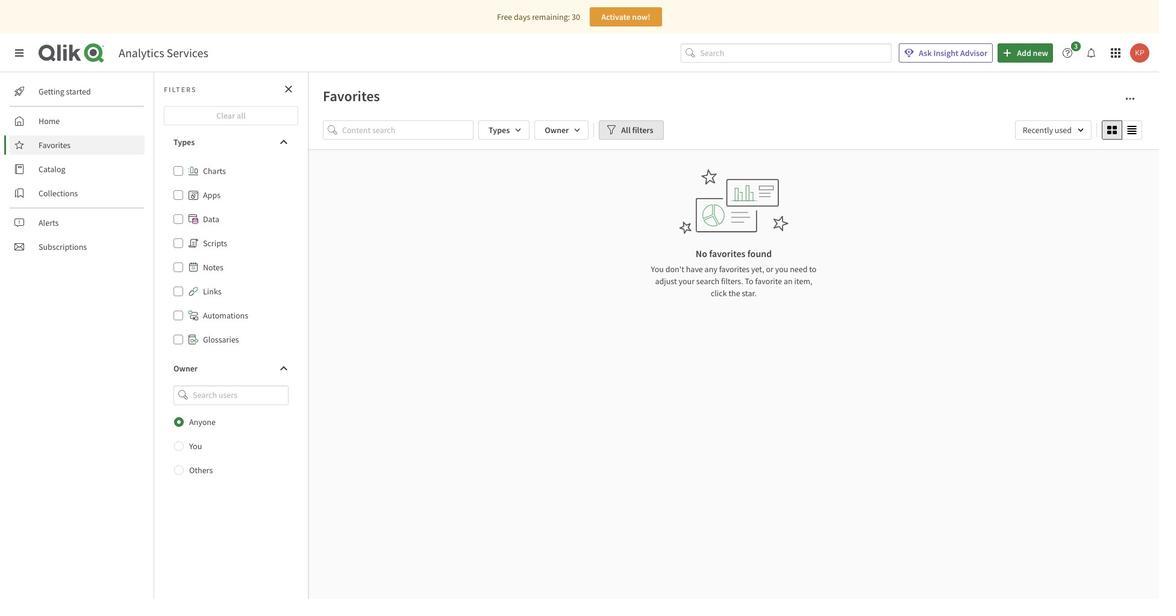 Task type: describe. For each thing, give the bounding box(es) containing it.
now!
[[632, 11, 650, 22]]

1 vertical spatial types
[[173, 137, 195, 148]]

scripts
[[203, 238, 227, 249]]

add new button
[[998, 43, 1053, 63]]

started
[[66, 86, 91, 97]]

activate now!
[[601, 11, 650, 22]]

recently used
[[1023, 125, 1072, 136]]

an
[[784, 276, 793, 287]]

navigation pane element
[[0, 77, 154, 261]]

favorites inside "navigation pane" element
[[39, 140, 71, 151]]

catalog
[[39, 164, 65, 175]]

1 horizontal spatial types button
[[478, 120, 530, 140]]

0 vertical spatial favorites
[[323, 87, 380, 105]]

kendall parks image
[[1130, 43, 1149, 63]]

glossaries
[[203, 334, 239, 345]]

analytics
[[119, 45, 164, 60]]

data
[[203, 214, 219, 225]]

no favorites found you don't have any favorites yet, or you need to adjust your search filters. to favorite an item, click the star.
[[651, 248, 817, 299]]

3 button
[[1058, 42, 1084, 63]]

don't
[[665, 264, 684, 275]]

subscriptions link
[[10, 237, 145, 257]]

free
[[497, 11, 512, 22]]

star.
[[742, 288, 757, 299]]

no
[[696, 248, 707, 260]]

all filters
[[621, 125, 653, 136]]

adjust
[[655, 276, 677, 287]]

add
[[1017, 48, 1031, 58]]

filters
[[632, 125, 653, 136]]

collections
[[39, 188, 78, 199]]

you
[[775, 264, 788, 275]]

need
[[790, 264, 808, 275]]

filters region
[[323, 118, 1145, 142]]

or
[[766, 264, 773, 275]]

recently
[[1023, 125, 1053, 136]]

charts
[[203, 166, 226, 177]]

to
[[809, 264, 817, 275]]

getting started
[[39, 86, 91, 97]]

more actions image
[[1125, 94, 1135, 104]]

click
[[711, 288, 727, 299]]

add new
[[1017, 48, 1048, 58]]

3
[[1074, 42, 1078, 51]]

yet,
[[751, 264, 764, 275]]

anyone
[[189, 417, 216, 427]]

activate
[[601, 11, 630, 22]]

have
[[686, 264, 703, 275]]

catalog link
[[10, 160, 145, 179]]

filters.
[[721, 276, 743, 287]]

collections link
[[10, 184, 145, 203]]

search
[[696, 276, 719, 287]]

apps
[[203, 190, 220, 201]]

advisor
[[960, 48, 987, 58]]

you inside no favorites found you don't have any favorites yet, or you need to adjust your search filters. to favorite an item, click the star.
[[651, 264, 664, 275]]

0 horizontal spatial owner
[[173, 363, 198, 374]]



Task type: locate. For each thing, give the bounding box(es) containing it.
1 horizontal spatial owner button
[[534, 120, 589, 140]]

1 horizontal spatial types
[[489, 125, 510, 136]]

favorites link
[[10, 136, 145, 155]]

you inside the owner option group
[[189, 441, 202, 452]]

switch view group
[[1102, 120, 1142, 140]]

filters
[[164, 85, 197, 94]]

activate now! link
[[590, 7, 662, 27]]

types inside the filters region
[[489, 125, 510, 136]]

1 vertical spatial you
[[189, 441, 202, 452]]

0 vertical spatial types
[[489, 125, 510, 136]]

1 horizontal spatial favorites
[[323, 87, 380, 105]]

analytics services
[[119, 45, 208, 60]]

owner button inside the filters region
[[534, 120, 589, 140]]

notes
[[203, 262, 223, 273]]

insight
[[933, 48, 958, 58]]

1 vertical spatial owner button
[[164, 359, 298, 378]]

alerts link
[[10, 213, 145, 233]]

0 horizontal spatial you
[[189, 441, 202, 452]]

all
[[621, 125, 631, 136]]

0 vertical spatial you
[[651, 264, 664, 275]]

owner option group
[[164, 410, 298, 482]]

ask insight advisor button
[[899, 43, 993, 63]]

favorites up any
[[709, 248, 745, 260]]

1 horizontal spatial you
[[651, 264, 664, 275]]

30
[[572, 11, 580, 22]]

found
[[747, 248, 772, 260]]

services
[[167, 45, 208, 60]]

1 horizontal spatial owner
[[545, 125, 569, 136]]

0 vertical spatial owner
[[545, 125, 569, 136]]

all filters button
[[599, 120, 664, 140]]

favorites up filters. on the right
[[719, 264, 750, 275]]

favorites
[[323, 87, 380, 105], [39, 140, 71, 151]]

days
[[514, 11, 530, 22]]

Search text field
[[700, 43, 892, 63]]

None field
[[164, 386, 298, 405]]

0 horizontal spatial types
[[173, 137, 195, 148]]

home
[[39, 116, 60, 127]]

1 vertical spatial owner
[[173, 363, 198, 374]]

any
[[705, 264, 717, 275]]

you up adjust
[[651, 264, 664, 275]]

links
[[203, 286, 222, 297]]

free days remaining: 30
[[497, 11, 580, 22]]

alerts
[[39, 217, 59, 228]]

0 vertical spatial favorites
[[709, 248, 745, 260]]

used
[[1055, 125, 1072, 136]]

the
[[729, 288, 740, 299]]

others
[[189, 465, 213, 476]]

owner button
[[534, 120, 589, 140], [164, 359, 298, 378]]

ask insight advisor
[[919, 48, 987, 58]]

favorites
[[709, 248, 745, 260], [719, 264, 750, 275]]

owner button for the right types dropdown button
[[534, 120, 589, 140]]

favorite
[[755, 276, 782, 287]]

subscriptions
[[39, 242, 87, 252]]

0 horizontal spatial owner button
[[164, 359, 298, 378]]

getting
[[39, 86, 64, 97]]

owner button for types dropdown button to the left
[[164, 359, 298, 378]]

ask
[[919, 48, 932, 58]]

1 vertical spatial favorites
[[719, 264, 750, 275]]

analytics services element
[[119, 45, 208, 60]]

to
[[745, 276, 753, 287]]

item,
[[794, 276, 812, 287]]

0 horizontal spatial favorites
[[39, 140, 71, 151]]

types
[[489, 125, 510, 136], [173, 137, 195, 148]]

you up others
[[189, 441, 202, 452]]

automations
[[203, 310, 248, 321]]

0 vertical spatial owner button
[[534, 120, 589, 140]]

0 horizontal spatial types button
[[164, 133, 298, 152]]

getting started link
[[10, 82, 145, 101]]

searchbar element
[[681, 43, 892, 63]]

you
[[651, 264, 664, 275], [189, 441, 202, 452]]

remaining:
[[532, 11, 570, 22]]

types button
[[478, 120, 530, 140], [164, 133, 298, 152]]

your
[[679, 276, 695, 287]]

1 vertical spatial favorites
[[39, 140, 71, 151]]

owner inside the filters region
[[545, 125, 569, 136]]

owner
[[545, 125, 569, 136], [173, 363, 198, 374]]

new
[[1033, 48, 1048, 58]]

close sidebar menu image
[[14, 48, 24, 58]]

Recently used field
[[1015, 120, 1092, 140]]

Search users text field
[[190, 386, 274, 405]]

home link
[[10, 111, 145, 131]]

Content search text field
[[342, 120, 473, 140]]



Task type: vqa. For each thing, say whether or not it's contained in the screenshot.
Ask Insight Advisor button
yes



